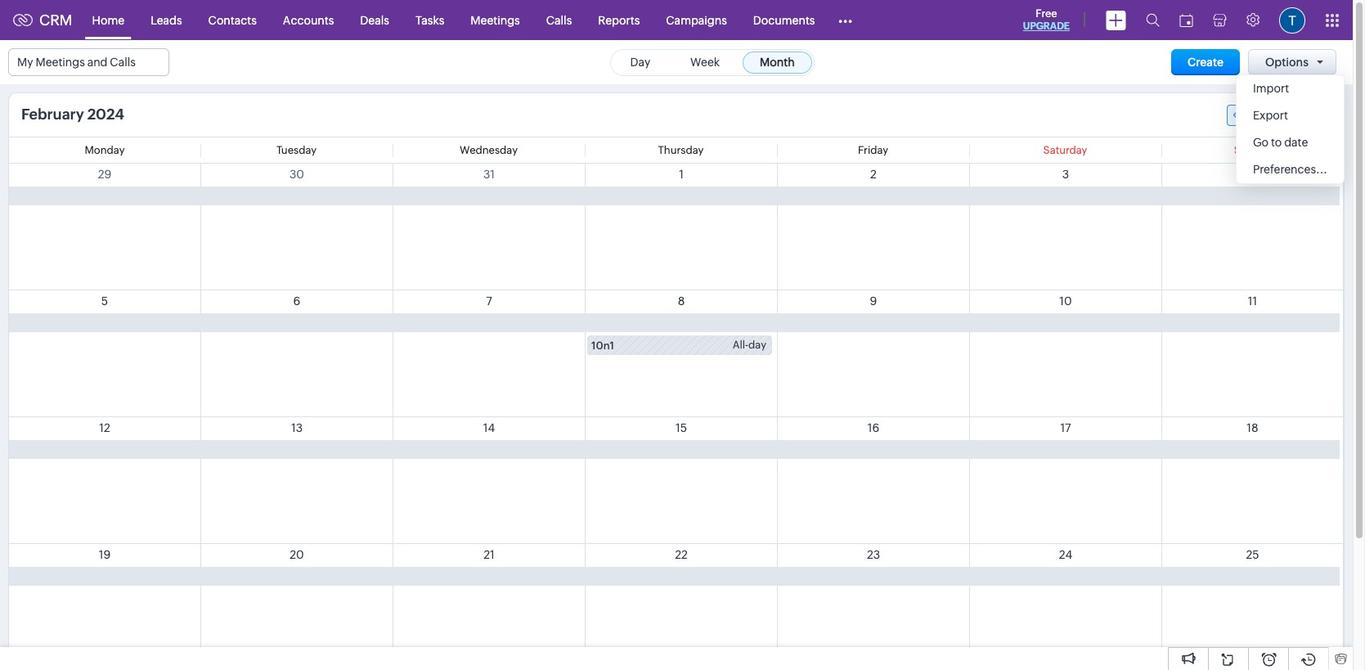 Task type: describe. For each thing, give the bounding box(es) containing it.
today
[[1266, 109, 1296, 121]]

create menu element
[[1096, 0, 1136, 40]]

15
[[676, 421, 687, 434]]

tasks
[[416, 13, 444, 27]]

8
[[678, 295, 685, 308]]

23
[[867, 548, 880, 561]]

6
[[293, 295, 301, 308]]

0 horizontal spatial meetings
[[35, 56, 85, 69]]

wednesday
[[460, 144, 518, 156]]

9
[[870, 295, 877, 308]]

february
[[21, 106, 84, 123]]

deals link
[[347, 0, 402, 40]]

home
[[92, 13, 124, 27]]

thursday
[[658, 144, 704, 156]]

12
[[99, 421, 110, 434]]

my
[[17, 56, 33, 69]]

1 vertical spatial calls
[[110, 56, 136, 69]]

22
[[675, 548, 688, 561]]

13
[[291, 421, 303, 434]]

leads link
[[138, 0, 195, 40]]

tasks link
[[402, 0, 458, 40]]

0 vertical spatial meetings
[[471, 13, 520, 27]]

day
[[630, 55, 651, 68]]

february 2024
[[21, 106, 124, 123]]

3
[[1063, 168, 1069, 181]]

friday
[[858, 144, 889, 156]]

week
[[691, 55, 720, 68]]

all-day
[[733, 339, 767, 351]]

documents
[[753, 13, 815, 27]]

1
[[679, 168, 684, 181]]

calls link
[[533, 0, 585, 40]]

monday
[[85, 144, 125, 156]]

import
[[1253, 82, 1289, 95]]

sunday
[[1234, 144, 1272, 156]]

search element
[[1136, 0, 1170, 40]]

21
[[484, 548, 495, 561]]

calls inside the calls link
[[546, 13, 572, 27]]

and
[[87, 56, 108, 69]]

export
[[1253, 109, 1289, 122]]

search image
[[1146, 13, 1160, 27]]

2
[[871, 168, 877, 181]]

day link
[[613, 51, 668, 73]]

25
[[1246, 548, 1260, 561]]

crm
[[39, 11, 72, 29]]

18
[[1247, 421, 1259, 434]]

today link
[[1253, 104, 1309, 126]]

documents link
[[740, 0, 828, 40]]

tuesday
[[276, 144, 317, 156]]

10
[[1060, 295, 1072, 308]]

week link
[[673, 51, 737, 73]]

16
[[868, 421, 880, 434]]

contacts
[[208, 13, 257, 27]]

go to date
[[1253, 136, 1308, 149]]

create
[[1188, 56, 1224, 69]]

preferences...
[[1253, 163, 1328, 176]]



Task type: locate. For each thing, give the bounding box(es) containing it.
4
[[1249, 168, 1257, 181]]

2024
[[87, 106, 124, 123]]

deals
[[360, 13, 389, 27]]

import link
[[1237, 75, 1344, 102]]

profile image
[[1280, 7, 1306, 33]]

24
[[1059, 548, 1073, 561]]

export link
[[1237, 102, 1344, 129]]

preferences... link
[[1237, 156, 1344, 183]]

saturday
[[1044, 144, 1088, 156]]

month
[[760, 55, 795, 68]]

1 horizontal spatial meetings
[[471, 13, 520, 27]]

reports link
[[585, 0, 653, 40]]

meetings left the calls link
[[471, 13, 520, 27]]

profile element
[[1270, 0, 1316, 40]]

month link
[[743, 51, 812, 73]]

calls
[[546, 13, 572, 27], [110, 56, 136, 69]]

day
[[749, 339, 767, 351]]

17
[[1061, 421, 1071, 434]]

5
[[101, 295, 108, 308]]

0 horizontal spatial calls
[[110, 56, 136, 69]]

14
[[483, 421, 495, 434]]

contacts link
[[195, 0, 270, 40]]

free
[[1036, 7, 1057, 20]]

my meetings and calls
[[17, 56, 136, 69]]

1 horizontal spatial calls
[[546, 13, 572, 27]]

leads
[[151, 13, 182, 27]]

30
[[290, 168, 304, 181]]

31
[[483, 168, 495, 181]]

all-
[[733, 339, 749, 351]]

go
[[1253, 136, 1269, 149]]

go to date link
[[1237, 129, 1344, 156]]

20
[[290, 548, 304, 561]]

1 vertical spatial meetings
[[35, 56, 85, 69]]

calendar image
[[1180, 13, 1194, 27]]

options
[[1266, 56, 1309, 69]]

date
[[1285, 136, 1308, 149]]

meetings
[[471, 13, 520, 27], [35, 56, 85, 69]]

upgrade
[[1023, 20, 1070, 32]]

campaigns link
[[653, 0, 740, 40]]

10n1
[[592, 340, 614, 352]]

7
[[486, 295, 492, 308]]

meetings right my
[[35, 56, 85, 69]]

create menu image
[[1106, 10, 1127, 30]]

crm link
[[13, 11, 72, 29]]

calls left the reports
[[546, 13, 572, 27]]

meetings link
[[458, 0, 533, 40]]

accounts
[[283, 13, 334, 27]]

calls right and
[[110, 56, 136, 69]]

to
[[1271, 136, 1282, 149]]

11
[[1248, 295, 1258, 308]]

home link
[[79, 0, 138, 40]]

19
[[99, 548, 111, 561]]

accounts link
[[270, 0, 347, 40]]

free upgrade
[[1023, 7, 1070, 32]]

0 vertical spatial calls
[[546, 13, 572, 27]]

reports
[[598, 13, 640, 27]]

Other Modules field
[[828, 7, 863, 33]]

campaigns
[[666, 13, 727, 27]]

29
[[98, 168, 112, 181]]



Task type: vqa. For each thing, say whether or not it's contained in the screenshot.
the Calls
yes



